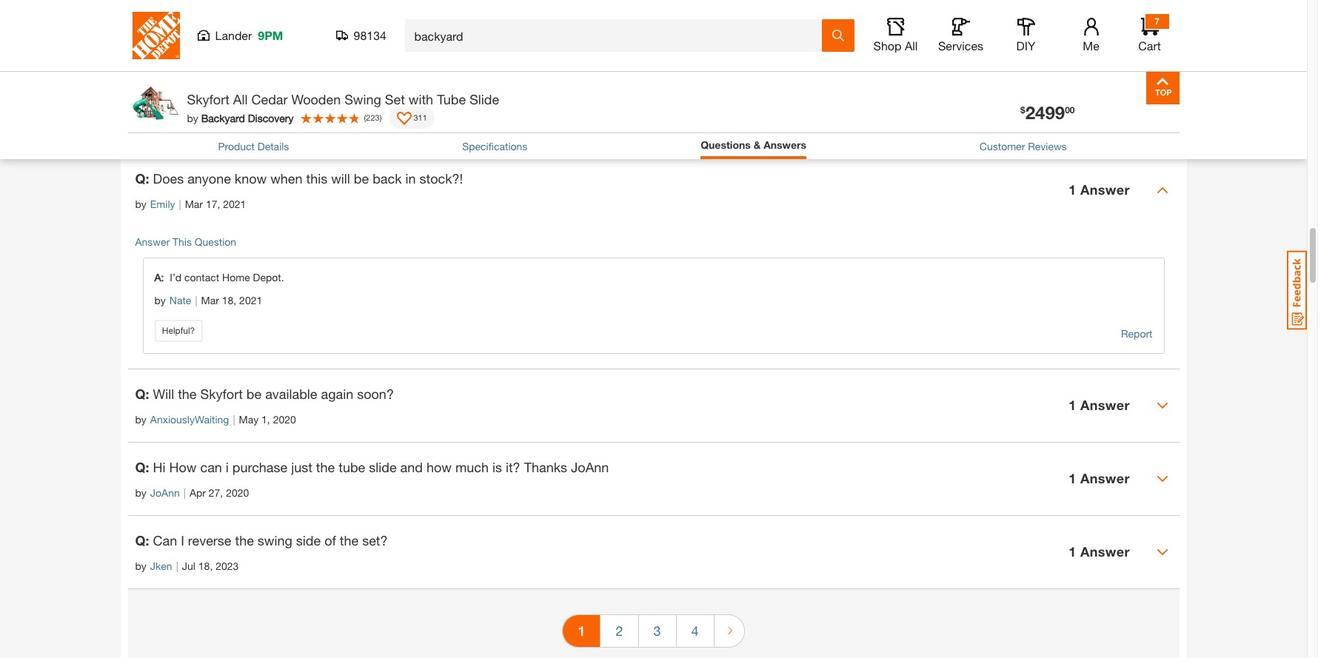 Task type: vqa. For each thing, say whether or not it's contained in the screenshot.
View
no



Task type: describe. For each thing, give the bounding box(es) containing it.
is
[[492, 459, 502, 475]]

jul
[[182, 560, 195, 572]]

1 vertical spatial joann
[[150, 486, 180, 499]]

with
[[409, 91, 433, 107]]

when
[[270, 170, 303, 186]]

services button
[[937, 18, 985, 53]]

caret image for slide
[[1156, 473, 1168, 485]]

1 vertical spatial be
[[246, 386, 262, 402]]

skyfort all cedar wooden swing set with tube slide
[[187, 91, 499, 107]]

feedback link image
[[1287, 250, 1307, 330]]

2023
[[216, 560, 239, 572]]

q: for q: does anyone know when this will be back in stock?!
[[135, 170, 149, 186]]

thanks
[[524, 459, 567, 475]]

q: for q: will the skyfort be available again soon?
[[135, 386, 149, 402]]

$
[[1021, 104, 1025, 115]]

know
[[235, 170, 267, 186]]

the left swing
[[235, 532, 254, 549]]

jken button
[[150, 558, 172, 574]]

0 vertical spatial 29
[[128, 11, 139, 23]]

0 vertical spatial 29 questions
[[128, 11, 189, 23]]

soon?
[[357, 386, 394, 402]]

the right will
[[178, 386, 197, 402]]

anxiouslywaiting
[[150, 413, 229, 426]]

4 inside navigation
[[691, 623, 699, 639]]

swing
[[344, 91, 381, 107]]

home
[[222, 271, 250, 283]]

all for skyfort
[[233, 91, 248, 107]]

q: can i reverse the swing side of the set?
[[135, 532, 388, 549]]

(
[[364, 112, 366, 122]]

product image image
[[131, 78, 180, 127]]

by for does
[[135, 197, 146, 210]]

| for anyone
[[179, 197, 181, 210]]

navigation containing 2
[[562, 604, 745, 658]]

27,
[[209, 486, 223, 499]]

discovery
[[248, 111, 294, 124]]

1 for slide
[[1069, 470, 1076, 487]]

set?
[[362, 532, 388, 549]]

nate button
[[169, 292, 191, 309]]

0 horizontal spatial of
[[197, 125, 206, 137]]

nate
[[169, 294, 191, 306]]

and
[[400, 459, 423, 475]]

emily button
[[150, 196, 175, 212]]

ask
[[1023, 67, 1047, 83]]

reviews
[[1028, 140, 1067, 152]]

hi
[[153, 459, 166, 475]]

contact
[[184, 271, 219, 283]]

me
[[1083, 39, 1100, 53]]

shop all
[[874, 39, 918, 53]]

by up the -
[[187, 111, 198, 124]]

just
[[291, 459, 312, 475]]

caret image
[[1156, 184, 1168, 196]]

display image
[[397, 112, 411, 127]]

by anxiouslywaiting | may 1, 2020
[[135, 413, 296, 426]]

i
[[226, 459, 229, 475]]

showing 1 - 4 of 29
[[135, 125, 220, 137]]

by for i'd
[[154, 294, 166, 306]]

q: hi how can i purchase just the tube slide and how much is it? thanks joann
[[135, 459, 609, 475]]

again
[[321, 386, 353, 402]]

ask a question button
[[970, 60, 1172, 90]]

shop all button
[[872, 18, 919, 53]]

answer for set?
[[1080, 544, 1130, 560]]

this
[[173, 235, 192, 248]]

-
[[184, 125, 188, 137]]

customer reviews
[[980, 140, 1067, 152]]

set
[[385, 91, 405, 107]]

1 answer for slide
[[1069, 470, 1130, 487]]

caret image for set?
[[1156, 546, 1168, 558]]

a: i'd contact home depot.
[[154, 271, 284, 283]]

customer
[[980, 140, 1025, 152]]

can
[[200, 459, 222, 475]]

3
[[654, 623, 661, 639]]

Search Questions & Answers text field
[[353, 60, 850, 90]]

all for shop
[[905, 39, 918, 53]]

2
[[616, 623, 623, 639]]

how
[[426, 459, 452, 475]]

reverse
[[188, 532, 231, 549]]

0 vertical spatial be
[[354, 170, 369, 186]]

by emily | mar 17, 2021
[[135, 197, 246, 210]]

question for ask a question
[[1062, 67, 1119, 83]]

i'd
[[170, 271, 181, 283]]

1 horizontal spatial joann
[[571, 459, 609, 475]]

anxiouslywaiting button
[[150, 412, 229, 427]]

223
[[366, 112, 380, 122]]

tube
[[437, 91, 466, 107]]

tube
[[339, 459, 365, 475]]

by for hi
[[135, 486, 146, 499]]

cedar
[[251, 91, 288, 107]]

answer this question
[[135, 235, 236, 248]]

services
[[938, 39, 983, 53]]

wooden
[[291, 91, 341, 107]]

answer this question link
[[135, 235, 236, 248]]

1 answer for set?
[[1069, 544, 1130, 560]]

)
[[380, 112, 382, 122]]

depot.
[[253, 271, 284, 283]]

q: will the skyfort be available again soon?
[[135, 386, 394, 402]]

17,
[[206, 197, 220, 210]]

slide
[[470, 91, 499, 107]]

1 vertical spatial 29
[[135, 58, 165, 89]]

cart 7
[[1138, 16, 1161, 53]]

18, for home
[[222, 294, 236, 306]]

questions & answers
[[701, 138, 806, 151]]

joann button
[[150, 485, 180, 500]]

7
[[1155, 16, 1160, 27]]

cart
[[1138, 39, 1161, 53]]

98134 button
[[336, 28, 387, 43]]



Task type: locate. For each thing, give the bounding box(es) containing it.
4 right 3 at the bottom of page
[[691, 623, 699, 639]]

lander 9pm
[[215, 28, 283, 42]]

questions element
[[128, 153, 1179, 589]]

ask a question
[[1023, 67, 1119, 83]]

by left emily
[[135, 197, 146, 210]]

question
[[1062, 67, 1119, 83], [195, 235, 236, 248]]

2020
[[273, 413, 296, 426], [226, 486, 249, 499]]

of
[[197, 125, 206, 137], [324, 532, 336, 549]]

customer reviews button
[[980, 138, 1067, 154], [980, 138, 1067, 154]]

0 vertical spatial joann
[[571, 459, 609, 475]]

2 vertical spatial 29
[[209, 125, 220, 137]]

0 vertical spatial of
[[197, 125, 206, 137]]

0 vertical spatial skyfort
[[187, 91, 229, 107]]

1 horizontal spatial 2020
[[273, 413, 296, 426]]

of right side
[[324, 532, 336, 549]]

skyfort up backyard
[[187, 91, 229, 107]]

3 link
[[639, 615, 676, 647]]

will
[[153, 386, 174, 402]]

jken
[[150, 560, 172, 572]]

will
[[331, 170, 350, 186]]

3 caret image from the top
[[1156, 546, 1168, 558]]

2020 right 1, on the left bottom of page
[[273, 413, 296, 426]]

all
[[905, 39, 918, 53], [233, 91, 248, 107]]

stock?!
[[420, 170, 463, 186]]

it?
[[506, 459, 520, 475]]

shop
[[874, 39, 902, 53]]

2 vertical spatial caret image
[[1156, 546, 1168, 558]]

joann right thanks
[[571, 459, 609, 475]]

question for answer this question
[[195, 235, 236, 248]]

0 horizontal spatial 18,
[[198, 560, 213, 572]]

1 1 answer from the top
[[1069, 182, 1130, 198]]

q: left the does
[[135, 170, 149, 186]]

answer for slide
[[1080, 470, 1130, 487]]

slide
[[369, 459, 397, 475]]

0 vertical spatial 18,
[[222, 294, 236, 306]]

showing
[[135, 125, 175, 137]]

caret image
[[1156, 400, 1168, 412], [1156, 473, 1168, 485], [1156, 546, 1168, 558]]

mar for anyone
[[185, 197, 203, 210]]

4 1 answer from the top
[[1069, 544, 1130, 560]]

by for will
[[135, 413, 146, 426]]

product details
[[218, 140, 289, 152]]

by for can
[[135, 560, 146, 572]]

2021 down "home"
[[239, 294, 262, 306]]

1 answer for in
[[1069, 182, 1130, 198]]

joann down hi
[[150, 486, 180, 499]]

q: left will
[[135, 386, 149, 402]]

0 vertical spatial question
[[1062, 67, 1119, 83]]

of right the -
[[197, 125, 206, 137]]

report
[[1121, 327, 1153, 340]]

navigation
[[562, 604, 745, 658]]

by left joann button
[[135, 486, 146, 499]]

q: does anyone know when this will be back in stock?!
[[135, 170, 463, 186]]

0 vertical spatial 2021
[[223, 197, 246, 210]]

2020 right the 27,
[[226, 486, 249, 499]]

0 vertical spatial mar
[[185, 197, 203, 210]]

2021 for home
[[239, 294, 262, 306]]

side
[[296, 532, 321, 549]]

| left apr
[[183, 486, 186, 499]]

me button
[[1067, 18, 1115, 53]]

4 link
[[677, 615, 714, 647]]

1 horizontal spatial 4
[[691, 623, 699, 639]]

1 horizontal spatial 18,
[[222, 294, 236, 306]]

1 vertical spatial of
[[324, 532, 336, 549]]

1 for in
[[1069, 182, 1076, 198]]

question down me
[[1062, 67, 1119, 83]]

1 vertical spatial mar
[[201, 294, 219, 306]]

1 horizontal spatial question
[[1062, 67, 1119, 83]]

| for contact
[[195, 294, 197, 306]]

questions inside 29 questions
[[172, 70, 232, 86]]

1 vertical spatial 2021
[[239, 294, 262, 306]]

in
[[405, 170, 416, 186]]

lander
[[215, 28, 252, 42]]

2020 for purchase
[[226, 486, 249, 499]]

q: left can
[[135, 532, 149, 549]]

311
[[414, 112, 427, 122]]

1 caret image from the top
[[1156, 400, 1168, 412]]

0 vertical spatial 4
[[188, 125, 194, 137]]

0 vertical spatial 2020
[[273, 413, 296, 426]]

by left jken
[[135, 560, 146, 572]]

the home depot logo image
[[132, 12, 180, 59]]

0 horizontal spatial 2020
[[226, 486, 249, 499]]

can
[[153, 532, 177, 549]]

skyfort up by anxiouslywaiting | may 1, 2020
[[200, 386, 243, 402]]

| right nate in the top of the page
[[195, 294, 197, 306]]

0 horizontal spatial all
[[233, 91, 248, 107]]

all up by backyard discovery
[[233, 91, 248, 107]]

1 horizontal spatial be
[[354, 170, 369, 186]]

1 vertical spatial 29 questions
[[135, 58, 232, 89]]

a:
[[154, 271, 164, 283]]

skyfort inside questions element
[[200, 386, 243, 402]]

1 vertical spatial 2020
[[226, 486, 249, 499]]

mar left 17,
[[185, 197, 203, 210]]

2021 for know
[[223, 197, 246, 210]]

1,
[[261, 413, 270, 426]]

9pm
[[258, 28, 283, 42]]

18, for reverse
[[198, 560, 213, 572]]

| left jul
[[176, 560, 178, 572]]

1 horizontal spatial all
[[905, 39, 918, 53]]

diy
[[1016, 39, 1036, 53]]

0 horizontal spatial question
[[195, 235, 236, 248]]

answers
[[764, 138, 806, 151]]

4
[[188, 125, 194, 137], [691, 623, 699, 639]]

( 223 )
[[364, 112, 382, 122]]

| left may
[[233, 413, 235, 426]]

4 q: from the top
[[135, 532, 149, 549]]

q: for q: hi how can i purchase just the tube slide and how much is it? thanks joann
[[135, 459, 149, 475]]

much
[[455, 459, 489, 475]]

4 right showing
[[188, 125, 194, 137]]

by
[[187, 111, 198, 124], [135, 197, 146, 210], [154, 294, 166, 306], [135, 413, 146, 426], [135, 486, 146, 499], [135, 560, 146, 572]]

2020 for available
[[273, 413, 296, 426]]

q: left hi
[[135, 459, 149, 475]]

1 horizontal spatial of
[[324, 532, 336, 549]]

of inside questions element
[[324, 532, 336, 549]]

|
[[179, 197, 181, 210], [195, 294, 197, 306], [233, 413, 235, 426], [183, 486, 186, 499], [176, 560, 178, 572]]

i
[[181, 532, 184, 549]]

1 vertical spatial question
[[195, 235, 236, 248]]

details
[[258, 140, 289, 152]]

questions & answers button
[[701, 137, 806, 156], [701, 137, 806, 153]]

1 vertical spatial questions
[[172, 70, 232, 86]]

mar for contact
[[201, 294, 219, 306]]

product
[[218, 140, 255, 152]]

18,
[[222, 294, 236, 306], [198, 560, 213, 572]]

mar down contact
[[201, 294, 219, 306]]

may
[[239, 413, 259, 426]]

anyone
[[187, 170, 231, 186]]

by nate | mar 18, 2021
[[154, 294, 262, 306]]

all inside button
[[905, 39, 918, 53]]

q: for q: can i reverse the swing side of the set?
[[135, 532, 149, 549]]

question right the this
[[195, 235, 236, 248]]

answer for in
[[1080, 182, 1130, 198]]

2 q: from the top
[[135, 386, 149, 402]]

What can we help you find today? search field
[[414, 20, 821, 51]]

0 vertical spatial caret image
[[1156, 400, 1168, 412]]

product details button
[[218, 138, 289, 154], [218, 138, 289, 154]]

by joann | apr 27, 2020
[[135, 486, 249, 499]]

1 vertical spatial all
[[233, 91, 248, 107]]

this
[[306, 170, 327, 186]]

3 q: from the top
[[135, 459, 149, 475]]

| for the
[[233, 413, 235, 426]]

2021 right 17,
[[223, 197, 246, 210]]

helpful?
[[162, 325, 195, 336]]

1 vertical spatial caret image
[[1156, 473, 1168, 485]]

apr
[[189, 486, 206, 499]]

2 caret image from the top
[[1156, 473, 1168, 485]]

q:
[[135, 170, 149, 186], [135, 386, 149, 402], [135, 459, 149, 475], [135, 532, 149, 549]]

emily
[[150, 197, 175, 210]]

98134
[[354, 28, 387, 42]]

does
[[153, 170, 184, 186]]

1 vertical spatial 4
[[691, 623, 699, 639]]

all right shop
[[905, 39, 918, 53]]

0 horizontal spatial be
[[246, 386, 262, 402]]

2 link
[[601, 615, 638, 647]]

&
[[754, 138, 761, 151]]

1 q: from the top
[[135, 170, 149, 186]]

| for how
[[183, 486, 186, 499]]

| right emily button
[[179, 197, 181, 210]]

1 for set?
[[1069, 544, 1076, 560]]

0 horizontal spatial 4
[[188, 125, 194, 137]]

0 horizontal spatial joann
[[150, 486, 180, 499]]

a
[[1050, 67, 1058, 83]]

18, right jul
[[198, 560, 213, 572]]

1 vertical spatial skyfort
[[200, 386, 243, 402]]

top button
[[1146, 71, 1179, 104]]

be right will
[[354, 170, 369, 186]]

00
[[1065, 104, 1075, 115]]

diy button
[[1002, 18, 1050, 53]]

| for i
[[176, 560, 178, 572]]

the left set?
[[340, 532, 359, 549]]

be up may
[[246, 386, 262, 402]]

2 vertical spatial questions
[[701, 138, 751, 151]]

backyard
[[201, 111, 245, 124]]

back
[[373, 170, 402, 186]]

3 1 answer from the top
[[1069, 470, 1130, 487]]

by left nate in the top of the page
[[154, 294, 166, 306]]

18, down "home"
[[222, 294, 236, 306]]

1 vertical spatial 18,
[[198, 560, 213, 572]]

0 vertical spatial all
[[905, 39, 918, 53]]

the right just
[[316, 459, 335, 475]]

question inside button
[[1062, 67, 1119, 83]]

0 vertical spatial questions
[[142, 11, 189, 23]]

by left anxiouslywaiting at left
[[135, 413, 146, 426]]

specifications
[[462, 140, 528, 152]]

how
[[169, 459, 197, 475]]

1 answer
[[1069, 182, 1130, 198], [1069, 397, 1130, 413], [1069, 470, 1130, 487], [1069, 544, 1130, 560]]

answer
[[1080, 182, 1130, 198], [135, 235, 170, 248], [1080, 397, 1130, 413], [1080, 470, 1130, 487], [1080, 544, 1130, 560]]

2 1 answer from the top
[[1069, 397, 1130, 413]]



